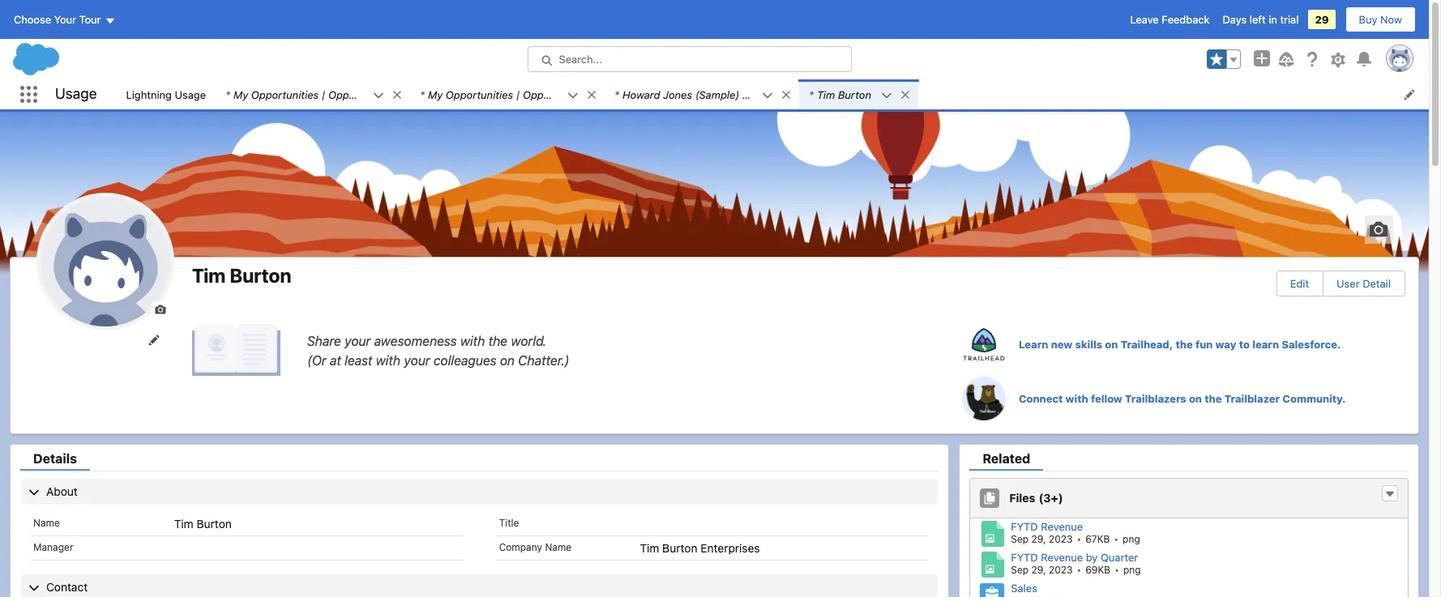 Task type: vqa. For each thing, say whether or not it's contained in the screenshot.
the Call corresponding to 9/29/2031
no



Task type: describe. For each thing, give the bounding box(es) containing it.
2 my from the left
[[428, 88, 443, 101]]

0 vertical spatial tim burton
[[192, 264, 292, 287]]

search...
[[559, 53, 603, 66]]

trailhead,
[[1121, 338, 1174, 351]]

1 horizontal spatial text default image
[[900, 89, 911, 100]]

1 vertical spatial with
[[376, 353, 401, 368]]

0 horizontal spatial name
[[33, 517, 60, 530]]

choose
[[14, 13, 51, 26]]

69
[[1086, 564, 1098, 577]]

4 opportunities from the left
[[523, 88, 591, 101]]

0 horizontal spatial text default image
[[762, 90, 774, 101]]

company name
[[499, 542, 572, 554]]

related
[[983, 452, 1031, 466]]

contact inside "dropdown button"
[[46, 581, 88, 594]]

29, for fytd revenue by quarter
[[1032, 564, 1047, 577]]

left
[[1250, 13, 1266, 26]]

in
[[1269, 13, 1278, 26]]

on inside learn new skills on trailhead, the fun way to learn salesforce. link
[[1106, 338, 1119, 351]]

2 list item from the left
[[410, 79, 605, 109]]

0 horizontal spatial usage
[[55, 85, 97, 102]]

png for fytd revenue by quarter
[[1124, 564, 1141, 577]]

feedback
[[1162, 13, 1210, 26]]

29, for fytd revenue
[[1032, 534, 1047, 546]]

3 | from the left
[[743, 88, 747, 101]]

now
[[1381, 13, 1403, 26]]

connect with fellow trailblazers on the trailblazer community. link
[[963, 376, 1419, 421]]

sales
[[1012, 582, 1038, 595]]

buy now
[[1360, 13, 1403, 26]]

revenue for fytd revenue by quarter
[[1041, 552, 1084, 564]]

howard
[[623, 88, 661, 101]]

awesomeness
[[374, 334, 457, 348]]

edit about me image
[[192, 324, 281, 377]]

67
[[1086, 534, 1098, 546]]

1 horizontal spatial with
[[461, 334, 485, 348]]

colleagues
[[434, 353, 497, 368]]

leave feedback
[[1131, 13, 1210, 26]]

29
[[1316, 13, 1330, 26]]

trailblazer
[[1225, 392, 1281, 405]]

buy
[[1360, 13, 1378, 26]]

kb for fytd revenue by quarter
[[1098, 564, 1111, 577]]

edit
[[1291, 277, 1310, 290]]

2 * from the left
[[420, 88, 425, 101]]

fytd revenue by quarter
[[1012, 552, 1139, 564]]

2023 for fytd revenue
[[1049, 534, 1073, 546]]

(sample)
[[696, 88, 740, 101]]

days
[[1223, 13, 1247, 26]]

fytd for fytd revenue by quarter
[[1012, 552, 1039, 564]]

about
[[46, 485, 78, 499]]

contact button
[[21, 575, 939, 598]]

sep for fytd revenue by quarter
[[1012, 564, 1029, 577]]

1 * from the left
[[226, 88, 230, 101]]

on inside the share your awesomeness with the world. (or at least with your colleagues on chatter.)
[[500, 353, 515, 368]]

by
[[1086, 552, 1098, 564]]

fellow
[[1091, 392, 1123, 405]]

* tim burton
[[809, 88, 872, 101]]

choose your tour button
[[13, 6, 116, 32]]

new
[[1052, 338, 1073, 351]]

related link
[[970, 452, 1044, 471]]

jones
[[663, 88, 693, 101]]

sep for fytd revenue
[[1012, 534, 1029, 546]]

share your awesomeness with the world. (or at least with your colleagues on chatter.)
[[307, 334, 570, 368]]

trial
[[1281, 13, 1299, 26]]

sep 29, 2023 for fytd revenue
[[1012, 534, 1073, 546]]

4 list item from the left
[[800, 79, 919, 109]]

69 kb
[[1086, 564, 1111, 577]]

(3+)
[[1039, 492, 1064, 505]]

1 vertical spatial tim burton
[[174, 517, 232, 531]]

tour
[[79, 13, 101, 26]]

* howard jones (sample) | contact
[[615, 88, 788, 101]]

2023 for fytd revenue by quarter
[[1049, 564, 1073, 577]]

2 * my opportunities | opportunities from the left
[[420, 88, 591, 101]]

to
[[1240, 338, 1250, 351]]

learn
[[1019, 338, 1049, 351]]

lightning usage
[[126, 88, 206, 101]]

details
[[33, 452, 77, 466]]

learn new skills on trailhead, the fun way to learn salesforce.
[[1019, 338, 1342, 351]]

67 kb
[[1086, 534, 1111, 546]]



Task type: locate. For each thing, give the bounding box(es) containing it.
3 * from the left
[[615, 88, 620, 101]]

2 29, from the top
[[1032, 564, 1047, 577]]

with
[[461, 334, 485, 348], [376, 353, 401, 368], [1066, 392, 1089, 405]]

|
[[322, 88, 326, 101], [516, 88, 520, 101], [743, 88, 747, 101]]

0 vertical spatial kb
[[1098, 534, 1111, 546]]

sep down files
[[1012, 534, 1029, 546]]

files
[[1010, 492, 1036, 505]]

1 vertical spatial 2023
[[1049, 564, 1073, 577]]

0 vertical spatial fytd
[[1012, 521, 1039, 534]]

0 horizontal spatial the
[[489, 334, 508, 348]]

2 horizontal spatial |
[[743, 88, 747, 101]]

your down awesomeness
[[404, 353, 430, 368]]

choose your tour
[[14, 13, 101, 26]]

1 vertical spatial kb
[[1098, 564, 1111, 577]]

png up quarter
[[1123, 534, 1141, 546]]

usage
[[55, 85, 97, 102], [175, 88, 206, 101]]

1 vertical spatial fytd
[[1012, 552, 1039, 564]]

0 vertical spatial 2023
[[1049, 534, 1073, 546]]

png image
[[981, 584, 1005, 598]]

png for fytd revenue
[[1123, 534, 1141, 546]]

0 vertical spatial sep 29, 2023
[[1012, 534, 1073, 546]]

learn
[[1253, 338, 1280, 351]]

0 vertical spatial with
[[461, 334, 485, 348]]

1 vertical spatial png
[[1124, 564, 1141, 577]]

1 horizontal spatial my
[[428, 88, 443, 101]]

29, up fytd revenue by quarter
[[1032, 534, 1047, 546]]

png right "69 kb" on the right of the page
[[1124, 564, 1141, 577]]

revenue
[[1041, 521, 1084, 534], [1041, 552, 1084, 564]]

at
[[330, 353, 341, 368]]

the inside connect with fellow trailblazers on the trailblazer community. link
[[1205, 392, 1222, 405]]

the
[[489, 334, 508, 348], [1176, 338, 1193, 351], [1205, 392, 1222, 405]]

tim burton
[[192, 264, 292, 287], [174, 517, 232, 531]]

usage left lightning
[[55, 85, 97, 102]]

1 | from the left
[[322, 88, 326, 101]]

1 * my opportunities | opportunities from the left
[[226, 88, 396, 101]]

world.
[[511, 334, 547, 348]]

text default image
[[900, 89, 911, 100], [762, 90, 774, 101]]

sep
[[1012, 534, 1029, 546], [1012, 564, 1029, 577]]

fytd down files
[[1012, 521, 1039, 534]]

trailblazers
[[1126, 392, 1187, 405]]

the left fun
[[1176, 338, 1193, 351]]

company
[[499, 542, 543, 554]]

sep 29, 2023 up sales
[[1012, 564, 1073, 577]]

usage right lightning
[[175, 88, 206, 101]]

list item
[[216, 79, 410, 109], [410, 79, 605, 109], [605, 79, 800, 109], [800, 79, 919, 109]]

about button
[[21, 479, 939, 505]]

1 horizontal spatial |
[[516, 88, 520, 101]]

2 sep from the top
[[1012, 564, 1029, 577]]

2023 left 69
[[1049, 564, 1073, 577]]

user detail button
[[1324, 272, 1405, 296]]

0 vertical spatial on
[[1106, 338, 1119, 351]]

1 vertical spatial name
[[545, 542, 572, 554]]

kb right by
[[1098, 564, 1111, 577]]

user detail
[[1337, 277, 1392, 290]]

revenue left by
[[1041, 552, 1084, 564]]

1 vertical spatial your
[[404, 353, 430, 368]]

1 horizontal spatial usage
[[175, 88, 206, 101]]

name
[[33, 517, 60, 530], [545, 542, 572, 554]]

1 29, from the top
[[1032, 534, 1047, 546]]

0 horizontal spatial * my opportunities | opportunities
[[226, 88, 396, 101]]

least
[[345, 353, 373, 368]]

with inside connect with fellow trailblazers on the trailblazer community. link
[[1066, 392, 1089, 405]]

the inside the share your awesomeness with the world. (or at least with your colleagues on chatter.)
[[489, 334, 508, 348]]

fytd for fytd revenue
[[1012, 521, 1039, 534]]

fytd revenue
[[1012, 521, 1084, 534]]

chatter.)
[[518, 353, 570, 368]]

2 | from the left
[[516, 88, 520, 101]]

1 png from the top
[[1123, 534, 1141, 546]]

sep up sales
[[1012, 564, 1029, 577]]

name right 'company'
[[545, 542, 572, 554]]

list containing lightning usage
[[116, 79, 1430, 109]]

revenue down the (3+)
[[1041, 521, 1084, 534]]

0 vertical spatial sep
[[1012, 534, 1029, 546]]

2023 up fytd revenue by quarter
[[1049, 534, 1073, 546]]

1 vertical spatial sep 29, 2023
[[1012, 564, 1073, 577]]

revenue for fytd revenue
[[1041, 521, 1084, 534]]

text default image
[[392, 89, 403, 100], [586, 89, 598, 100], [781, 89, 792, 100], [373, 90, 384, 101], [568, 90, 579, 101], [881, 90, 893, 101], [1385, 489, 1396, 501]]

salesforce.
[[1282, 338, 1342, 351]]

1 sep from the top
[[1012, 534, 1029, 546]]

quarter
[[1101, 552, 1139, 564]]

kb
[[1098, 534, 1111, 546], [1098, 564, 1111, 577]]

1 horizontal spatial * my opportunities | opportunities
[[420, 88, 591, 101]]

2 revenue from the top
[[1041, 552, 1084, 564]]

1 2023 from the top
[[1049, 534, 1073, 546]]

1 vertical spatial sep
[[1012, 564, 1029, 577]]

1 horizontal spatial contact
[[749, 88, 788, 101]]

text default image right * tim burton
[[900, 89, 911, 100]]

1 horizontal spatial the
[[1176, 338, 1193, 351]]

(or
[[307, 353, 327, 368]]

sep 29, 2023 for fytd revenue by quarter
[[1012, 564, 1073, 577]]

your up least
[[345, 334, 371, 348]]

way
[[1216, 338, 1237, 351]]

on right skills at the right
[[1106, 338, 1119, 351]]

0 vertical spatial your
[[345, 334, 371, 348]]

2 2023 from the top
[[1049, 564, 1073, 577]]

sep 29, 2023 up fytd revenue by quarter
[[1012, 534, 1073, 546]]

contact inside list
[[749, 88, 788, 101]]

your
[[345, 334, 371, 348], [404, 353, 430, 368]]

manager
[[33, 542, 73, 554]]

files (3+)
[[1010, 492, 1064, 505]]

buy now button
[[1346, 6, 1417, 32]]

0 horizontal spatial on
[[500, 353, 515, 368]]

on down world.
[[500, 353, 515, 368]]

1 opportunities from the left
[[251, 88, 319, 101]]

list
[[116, 79, 1430, 109]]

contact down manager
[[46, 581, 88, 594]]

1 list item from the left
[[216, 79, 410, 109]]

2 horizontal spatial with
[[1066, 392, 1089, 405]]

0 horizontal spatial your
[[345, 334, 371, 348]]

learn new skills on trailhead, the fun way to learn salesforce. link
[[963, 323, 1419, 367]]

text default image right (sample)
[[762, 90, 774, 101]]

the for learn
[[1176, 338, 1193, 351]]

1 revenue from the top
[[1041, 521, 1084, 534]]

1 horizontal spatial name
[[545, 542, 572, 554]]

1 vertical spatial on
[[500, 353, 515, 368]]

lightning usage link
[[116, 79, 216, 109]]

with up colleagues on the bottom left
[[461, 334, 485, 348]]

0 vertical spatial 29,
[[1032, 534, 1047, 546]]

fytd up sales
[[1012, 552, 1039, 564]]

tim burton enterprises
[[640, 542, 760, 556]]

with left fellow
[[1066, 392, 1089, 405]]

contact right (sample)
[[749, 88, 788, 101]]

2023
[[1049, 534, 1073, 546], [1049, 564, 1073, 577]]

edit button
[[1278, 272, 1323, 296]]

0 horizontal spatial |
[[322, 88, 326, 101]]

0 vertical spatial name
[[33, 517, 60, 530]]

1 my from the left
[[234, 88, 248, 101]]

3 list item from the left
[[605, 79, 800, 109]]

contact
[[749, 88, 788, 101], [46, 581, 88, 594]]

1 horizontal spatial on
[[1106, 338, 1119, 351]]

2 horizontal spatial the
[[1205, 392, 1222, 405]]

on right trailblazers
[[1190, 392, 1203, 405]]

on
[[1106, 338, 1119, 351], [500, 353, 515, 368], [1190, 392, 1203, 405]]

2 vertical spatial on
[[1190, 392, 1203, 405]]

leave feedback link
[[1131, 13, 1210, 26]]

connect with fellow trailblazers on the trailblazer community.
[[1019, 392, 1346, 405]]

the for connect
[[1205, 392, 1222, 405]]

1 vertical spatial revenue
[[1041, 552, 1084, 564]]

0 horizontal spatial my
[[234, 88, 248, 101]]

2 opportunities from the left
[[328, 88, 396, 101]]

1 sep 29, 2023 from the top
[[1012, 534, 1073, 546]]

2 png from the top
[[1124, 564, 1141, 577]]

1 horizontal spatial your
[[404, 353, 430, 368]]

search... button
[[528, 46, 852, 72]]

0 vertical spatial revenue
[[1041, 521, 1084, 534]]

0 vertical spatial png
[[1123, 534, 1141, 546]]

sep 29, 2023
[[1012, 534, 1073, 546], [1012, 564, 1073, 577]]

2 horizontal spatial on
[[1190, 392, 1203, 405]]

1 fytd from the top
[[1012, 521, 1039, 534]]

days left in trial
[[1223, 13, 1299, 26]]

*
[[226, 88, 230, 101], [420, 88, 425, 101], [615, 88, 620, 101], [809, 88, 814, 101]]

2 sep 29, 2023 from the top
[[1012, 564, 1073, 577]]

the left trailblazer
[[1205, 392, 1222, 405]]

opportunities
[[251, 88, 319, 101], [328, 88, 396, 101], [446, 88, 514, 101], [523, 88, 591, 101]]

enterprises
[[701, 542, 760, 556]]

29, up sales
[[1032, 564, 1047, 577]]

skills
[[1076, 338, 1103, 351]]

title
[[499, 517, 519, 530]]

kb up by
[[1098, 534, 1111, 546]]

sales link
[[981, 582, 1399, 598]]

details link
[[20, 452, 90, 471]]

0 horizontal spatial with
[[376, 353, 401, 368]]

on inside connect with fellow trailblazers on the trailblazer community. link
[[1190, 392, 1203, 405]]

leave
[[1131, 13, 1159, 26]]

detail
[[1363, 277, 1392, 290]]

tim
[[817, 88, 836, 101], [192, 264, 226, 287], [174, 517, 194, 531], [640, 542, 660, 556]]

share
[[307, 334, 341, 348]]

community.
[[1283, 392, 1346, 405]]

2 fytd from the top
[[1012, 552, 1039, 564]]

fun
[[1196, 338, 1213, 351]]

your
[[54, 13, 76, 26]]

lightning
[[126, 88, 172, 101]]

kb for fytd revenue
[[1098, 534, 1111, 546]]

png
[[1123, 534, 1141, 546], [1124, 564, 1141, 577]]

4 * from the left
[[809, 88, 814, 101]]

fytd
[[1012, 521, 1039, 534], [1012, 552, 1039, 564]]

with right least
[[376, 353, 401, 368]]

name up manager
[[33, 517, 60, 530]]

connect
[[1019, 392, 1063, 405]]

the left world.
[[489, 334, 508, 348]]

user
[[1337, 277, 1360, 290]]

group
[[1207, 49, 1242, 69]]

* my opportunities | opportunities
[[226, 88, 396, 101], [420, 88, 591, 101]]

my
[[234, 88, 248, 101], [428, 88, 443, 101]]

3 opportunities from the left
[[446, 88, 514, 101]]

0 horizontal spatial contact
[[46, 581, 88, 594]]

1 vertical spatial 29,
[[1032, 564, 1047, 577]]

0 vertical spatial contact
[[749, 88, 788, 101]]

1 vertical spatial contact
[[46, 581, 88, 594]]

burton
[[838, 88, 872, 101], [230, 264, 292, 287], [197, 517, 232, 531], [663, 542, 698, 556]]

the inside learn new skills on trailhead, the fun way to learn salesforce. link
[[1176, 338, 1193, 351]]

2 vertical spatial with
[[1066, 392, 1089, 405]]



